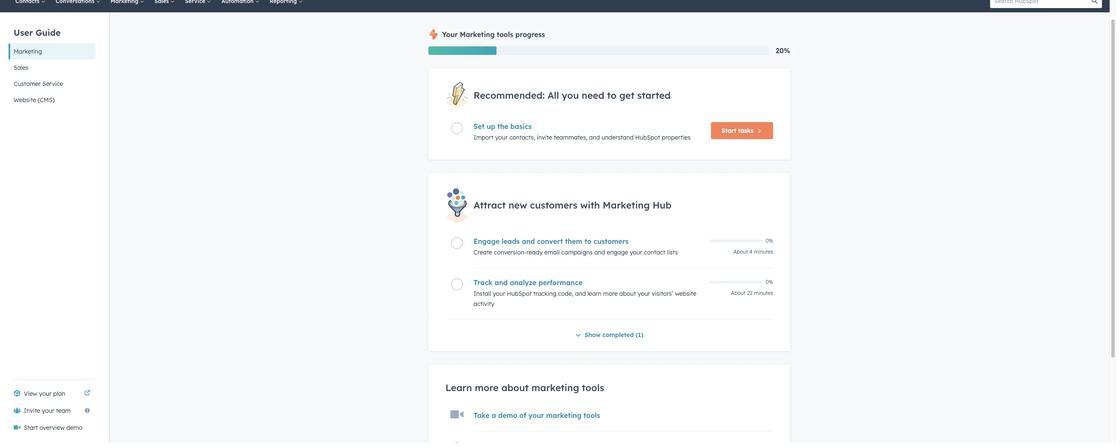 Task type: locate. For each thing, give the bounding box(es) containing it.
guide
[[36, 27, 61, 38]]

campaigns
[[561, 249, 593, 256]]

0 vertical spatial 0%
[[766, 238, 773, 244]]

your down the on the top left of page
[[495, 134, 508, 141]]

1 vertical spatial marketing
[[14, 48, 42, 55]]

invite your team button
[[9, 402, 95, 419]]

marketing up sales
[[14, 48, 42, 55]]

2 vertical spatial marketing
[[603, 199, 650, 211]]

a
[[492, 411, 496, 420]]

more inside track and analyze performance install your hubspot tracking code, and learn more about your visitors' website activity
[[603, 290, 618, 298]]

1 vertical spatial demo
[[66, 424, 82, 432]]

start down invite in the bottom of the page
[[24, 424, 38, 432]]

demo right a
[[498, 411, 517, 420]]

0 vertical spatial marketing
[[532, 382, 579, 394]]

them
[[565, 237, 583, 246]]

properties
[[662, 134, 691, 141]]

marketing
[[460, 30, 495, 39], [14, 48, 42, 55], [603, 199, 650, 211]]

1 vertical spatial about
[[731, 290, 746, 296]]

about inside track and analyze performance install your hubspot tracking code, and learn more about your visitors' website activity
[[619, 290, 636, 298]]

performance
[[539, 279, 583, 287]]

invite
[[24, 407, 40, 415]]

0 horizontal spatial to
[[585, 237, 592, 246]]

minutes right the 22
[[754, 290, 773, 296]]

1 horizontal spatial demo
[[498, 411, 517, 420]]

to right them
[[585, 237, 592, 246]]

about
[[619, 290, 636, 298], [502, 382, 529, 394]]

marketing left hub
[[603, 199, 650, 211]]

import
[[474, 134, 494, 141]]

and inside set up the basics import your contacts, invite teammates, and understand hubspot properties
[[589, 134, 600, 141]]

analyze
[[510, 279, 537, 287]]

completed
[[603, 331, 634, 339]]

to left get
[[607, 89, 617, 101]]

visitors'
[[652, 290, 673, 298]]

to
[[607, 89, 617, 101], [585, 237, 592, 246]]

and down 'track and analyze performance' button on the bottom
[[575, 290, 586, 298]]

1 horizontal spatial marketing
[[460, 30, 495, 39]]

set up the basics import your contacts, invite teammates, and understand hubspot properties
[[474, 122, 691, 141]]

ready
[[527, 249, 543, 256]]

invite
[[537, 134, 552, 141]]

about right learn
[[619, 290, 636, 298]]

minutes
[[754, 249, 773, 255], [754, 290, 773, 296]]

minutes for track and analyze performance
[[754, 290, 773, 296]]

start tasks button
[[711, 122, 773, 139]]

1 horizontal spatial about
[[619, 290, 636, 298]]

demo for overview
[[66, 424, 82, 432]]

2 0% from the top
[[766, 279, 773, 285]]

your inside view your plan link
[[39, 390, 52, 398]]

sales button
[[9, 60, 95, 76]]

customer service button
[[9, 76, 95, 92]]

about left the 22
[[731, 290, 746, 296]]

about up of
[[502, 382, 529, 394]]

to inside engage leads and convert them to customers create conversion-ready email campaigns and engage your contact lists
[[585, 237, 592, 246]]

customers
[[530, 199, 578, 211], [594, 237, 629, 246]]

recommended:
[[474, 89, 545, 101]]

1 vertical spatial minutes
[[754, 290, 773, 296]]

0 vertical spatial marketing
[[460, 30, 495, 39]]

1 horizontal spatial start
[[722, 127, 737, 135]]

1 horizontal spatial hubspot
[[635, 134, 660, 141]]

show
[[585, 331, 601, 339]]

recommended: all you need to get started
[[474, 89, 671, 101]]

2 minutes from the top
[[754, 290, 773, 296]]

hubspot inside set up the basics import your contacts, invite teammates, and understand hubspot properties
[[635, 134, 660, 141]]

about left 4 at bottom right
[[734, 249, 748, 255]]

0 horizontal spatial marketing
[[14, 48, 42, 55]]

attract new customers with marketing hub
[[474, 199, 672, 211]]

1 vertical spatial more
[[475, 382, 499, 394]]

progress
[[516, 30, 545, 39]]

demo for a
[[498, 411, 517, 420]]

1 horizontal spatial more
[[603, 290, 618, 298]]

0 horizontal spatial about
[[502, 382, 529, 394]]

0 vertical spatial about
[[619, 290, 636, 298]]

and
[[589, 134, 600, 141], [522, 237, 535, 246], [594, 249, 605, 256], [495, 279, 508, 287], [575, 290, 586, 298]]

marketing inside button
[[14, 48, 42, 55]]

0 horizontal spatial hubspot
[[507, 290, 532, 298]]

0 vertical spatial customers
[[530, 199, 578, 211]]

your left visitors'
[[638, 290, 650, 298]]

user guide views element
[[9, 12, 95, 108]]

view your plan
[[24, 390, 65, 398]]

0%
[[766, 238, 773, 244], [766, 279, 773, 285]]

1 vertical spatial customers
[[594, 237, 629, 246]]

0 vertical spatial to
[[607, 89, 617, 101]]

and right track
[[495, 279, 508, 287]]

1 vertical spatial hubspot
[[507, 290, 532, 298]]

about 22 minutes
[[731, 290, 773, 296]]

1 minutes from the top
[[754, 249, 773, 255]]

and down set up the basics button
[[589, 134, 600, 141]]

track and analyze performance install your hubspot tracking code, and learn more about your visitors' website activity
[[474, 279, 697, 308]]

1 vertical spatial about
[[502, 382, 529, 394]]

0% for engage leads and convert them to customers
[[766, 238, 773, 244]]

0 horizontal spatial demo
[[66, 424, 82, 432]]

about 4 minutes
[[734, 249, 773, 255]]

more
[[603, 290, 618, 298], [475, 382, 499, 394]]

contacts,
[[509, 134, 535, 141]]

start left tasks
[[722, 127, 737, 135]]

about
[[734, 249, 748, 255], [731, 290, 746, 296]]

marketing
[[532, 382, 579, 394], [546, 411, 582, 420]]

hubspot
[[635, 134, 660, 141], [507, 290, 532, 298]]

start inside "button"
[[722, 127, 737, 135]]

demo down team
[[66, 424, 82, 432]]

install
[[474, 290, 491, 298]]

0 vertical spatial demo
[[498, 411, 517, 420]]

1 horizontal spatial customers
[[594, 237, 629, 246]]

and down engage leads and convert them to customers button
[[594, 249, 605, 256]]

customer service
[[14, 80, 63, 88]]

view your plan link
[[9, 385, 95, 402]]

tools
[[497, 30, 513, 39], [582, 382, 604, 394], [584, 411, 600, 420]]

0% up about 4 minutes
[[766, 238, 773, 244]]

customers up engage
[[594, 237, 629, 246]]

22
[[747, 290, 753, 296]]

0 vertical spatial hubspot
[[635, 134, 660, 141]]

20%
[[776, 46, 790, 55]]

0 horizontal spatial customers
[[530, 199, 578, 211]]

minutes right 4 at bottom right
[[754, 249, 773, 255]]

0 horizontal spatial start
[[24, 424, 38, 432]]

1 vertical spatial start
[[24, 424, 38, 432]]

0% up "about 22 minutes"
[[766, 279, 773, 285]]

marketing up take a demo of your marketing tools link
[[532, 382, 579, 394]]

learn
[[446, 382, 472, 394]]

0 vertical spatial minutes
[[754, 249, 773, 255]]

0 vertical spatial more
[[603, 290, 618, 298]]

0 horizontal spatial more
[[475, 382, 499, 394]]

hubspot left properties
[[635, 134, 660, 141]]

engage
[[607, 249, 628, 256]]

customers right new
[[530, 199, 578, 211]]

1 vertical spatial to
[[585, 237, 592, 246]]

start overview demo link
[[9, 419, 95, 436]]

2 horizontal spatial marketing
[[603, 199, 650, 211]]

teammates,
[[554, 134, 588, 141]]

tracking
[[533, 290, 557, 298]]

1 vertical spatial marketing
[[546, 411, 582, 420]]

leads
[[502, 237, 520, 246]]

with
[[580, 199, 600, 211]]

start
[[722, 127, 737, 135], [24, 424, 38, 432]]

0 vertical spatial start
[[722, 127, 737, 135]]

link opens in a new window image
[[84, 389, 90, 399]]

your left plan
[[39, 390, 52, 398]]

take a demo of your marketing tools link
[[474, 411, 600, 420]]

1 0% from the top
[[766, 238, 773, 244]]

take a demo of your marketing tools
[[474, 411, 600, 420]]

1 vertical spatial 0%
[[766, 279, 773, 285]]

website
[[14, 96, 36, 104]]

(cms)
[[38, 96, 55, 104]]

website (cms)
[[14, 96, 55, 104]]

your right engage
[[630, 249, 642, 256]]

user
[[14, 27, 33, 38]]

hubspot down analyze
[[507, 290, 532, 298]]

learn
[[588, 290, 602, 298]]

your left team
[[42, 407, 54, 415]]

0 vertical spatial about
[[734, 249, 748, 255]]

minutes for engage leads and convert them to customers
[[754, 249, 773, 255]]

create
[[474, 249, 492, 256]]

marketing right of
[[546, 411, 582, 420]]

marketing up your marketing tools progress progress bar
[[460, 30, 495, 39]]

Search HubSpot search field
[[990, 0, 1095, 8]]



Task type: vqa. For each thing, say whether or not it's contained in the screenshot.
About associated with Track and analyze performance
yes



Task type: describe. For each thing, give the bounding box(es) containing it.
2 vertical spatial tools
[[584, 411, 600, 420]]

email
[[544, 249, 560, 256]]

start for start overview demo
[[24, 424, 38, 432]]

your
[[442, 30, 458, 39]]

and up ready at the left of page
[[522, 237, 535, 246]]

team
[[56, 407, 71, 415]]

service
[[42, 80, 63, 88]]

started
[[637, 89, 671, 101]]

basics
[[511, 122, 532, 131]]

attract
[[474, 199, 506, 211]]

track and analyze performance button
[[474, 279, 704, 287]]

show completed (1) button
[[575, 330, 644, 341]]

get
[[619, 89, 635, 101]]

0% for track and analyze performance
[[766, 279, 773, 285]]

contact
[[644, 249, 665, 256]]

plan
[[53, 390, 65, 398]]

your inside set up the basics import your contacts, invite teammates, and understand hubspot properties
[[495, 134, 508, 141]]

activity
[[474, 300, 494, 308]]

set up the basics button
[[474, 122, 704, 131]]

0 vertical spatial tools
[[497, 30, 513, 39]]

(1)
[[636, 331, 644, 339]]

website
[[675, 290, 697, 298]]

your inside engage leads and convert them to customers create conversion-ready email campaigns and engage your contact lists
[[630, 249, 642, 256]]

view
[[24, 390, 37, 398]]

of
[[520, 411, 526, 420]]

your right install
[[493, 290, 505, 298]]

hub
[[653, 199, 672, 211]]

engage leads and convert them to customers button
[[474, 237, 704, 246]]

4
[[750, 249, 753, 255]]

set
[[474, 122, 485, 131]]

convert
[[537, 237, 563, 246]]

overview
[[40, 424, 65, 432]]

show completed (1)
[[585, 331, 644, 339]]

tasks
[[738, 127, 754, 135]]

about for track and analyze performance
[[731, 290, 746, 296]]

understand
[[602, 134, 634, 141]]

your right of
[[529, 411, 544, 420]]

the
[[498, 122, 508, 131]]

need
[[582, 89, 604, 101]]

new
[[509, 199, 527, 211]]

learn more about marketing tools
[[446, 382, 604, 394]]

marketing button
[[9, 43, 95, 60]]

start tasks
[[722, 127, 754, 135]]

customers inside engage leads and convert them to customers create conversion-ready email campaigns and engage your contact lists
[[594, 237, 629, 246]]

search button
[[1088, 0, 1102, 8]]

1 horizontal spatial to
[[607, 89, 617, 101]]

engage
[[474, 237, 500, 246]]

you
[[562, 89, 579, 101]]

engage leads and convert them to customers create conversion-ready email campaigns and engage your contact lists
[[474, 237, 678, 256]]

your marketing tools progress
[[442, 30, 545, 39]]

all
[[548, 89, 559, 101]]

lists
[[667, 249, 678, 256]]

link opens in a new window image
[[84, 390, 90, 397]]

customer
[[14, 80, 41, 88]]

user guide
[[14, 27, 61, 38]]

up
[[487, 122, 495, 131]]

code,
[[558, 290, 573, 298]]

start for start tasks
[[722, 127, 737, 135]]

track
[[474, 279, 493, 287]]

your inside invite your team button
[[42, 407, 54, 415]]

conversion-
[[494, 249, 527, 256]]

sales
[[14, 64, 28, 71]]

search image
[[1092, 0, 1098, 4]]

hubspot inside track and analyze performance install your hubspot tracking code, and learn more about your visitors' website activity
[[507, 290, 532, 298]]

take
[[474, 411, 490, 420]]

about for engage leads and convert them to customers
[[734, 249, 748, 255]]

1 vertical spatial tools
[[582, 382, 604, 394]]

start overview demo
[[24, 424, 82, 432]]

invite your team
[[24, 407, 71, 415]]

your marketing tools progress progress bar
[[429, 46, 497, 55]]

website (cms) button
[[9, 92, 95, 108]]



